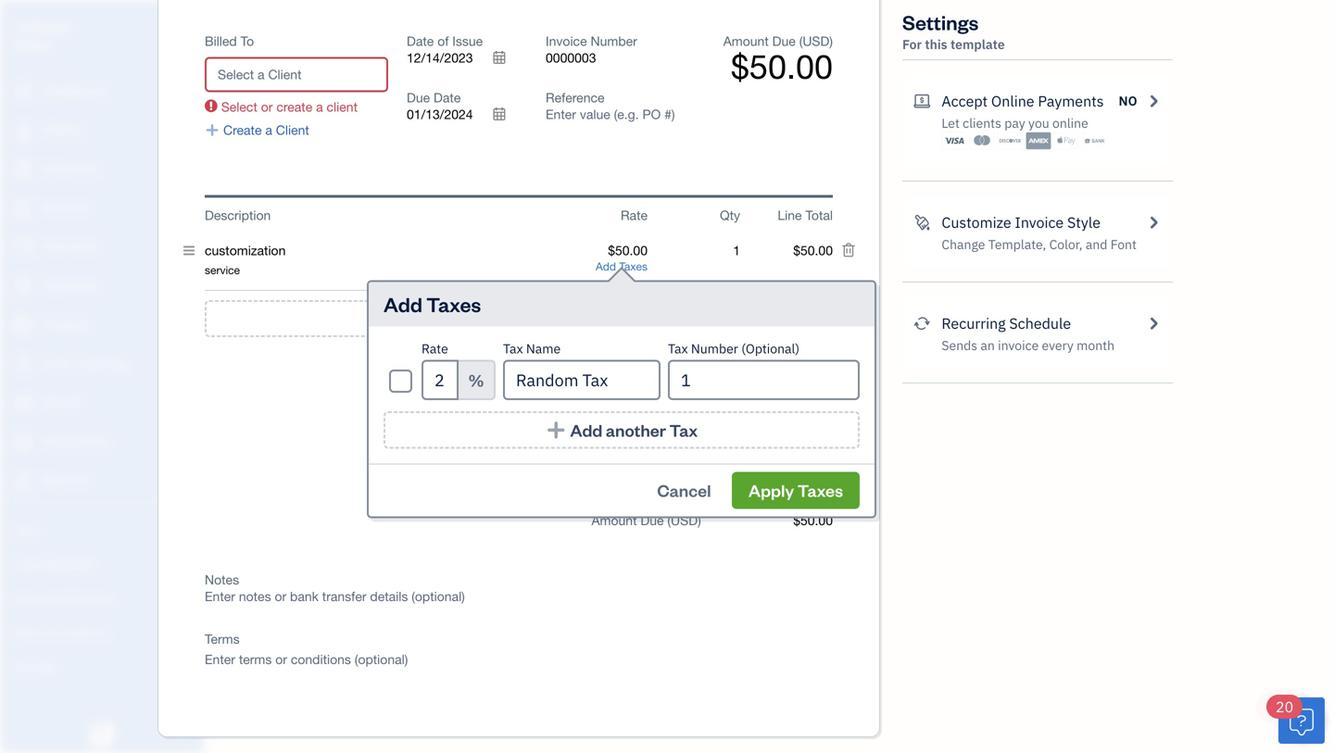 Task type: describe. For each thing, give the bounding box(es) containing it.
payments
[[1039, 91, 1105, 111]]

Enter an Item Name text field
[[205, 242, 555, 259]]

cancel button
[[641, 472, 728, 509]]

owner
[[15, 37, 52, 52]]

cancel
[[658, 480, 712, 502]]

due date 01/13/2024
[[407, 90, 473, 122]]

terms
[[205, 632, 240, 647]]

for
[[903, 36, 922, 53]]

add a discount button
[[612, 387, 701, 403]]

items and services link
[[5, 583, 198, 616]]

exclamationcircle image
[[205, 99, 218, 114]]

date of issue 12/14/2023
[[407, 33, 483, 65]]

online
[[992, 91, 1035, 111]]

1 horizontal spatial total
[[806, 208, 833, 223]]

50.00 0.00
[[801, 444, 833, 476]]

create a client button
[[205, 122, 309, 139]]

add down 'enter an item description' text box
[[384, 291, 423, 318]]

amount inside total amount paid
[[626, 464, 672, 479]]

Line Total (USD) text field
[[793, 243, 833, 259]]

create a client
[[223, 122, 309, 138]]

invoice number 0000003
[[546, 33, 638, 65]]

settings for this template
[[903, 9, 1006, 53]]

apply
[[749, 480, 795, 502]]

50.00
[[801, 444, 833, 459]]

color,
[[1050, 236, 1083, 253]]

bank image
[[1083, 132, 1108, 150]]

reference
[[546, 90, 605, 105]]

tax inside subtotal add a discount tax
[[682, 407, 701, 423]]

20 button
[[1267, 695, 1326, 744]]

an
[[981, 337, 995, 354]]

12/14/2023
[[407, 50, 473, 65]]

every
[[1042, 337, 1074, 354]]

Tax Rate (Percentage) text field
[[422, 360, 459, 400]]

0 vertical spatial add taxes
[[596, 260, 648, 273]]

mastercard image
[[970, 132, 995, 150]]

change template, color, and font
[[942, 236, 1137, 253]]

company owner
[[15, 17, 72, 52]]

let clients pay you online
[[942, 114, 1089, 132]]

members
[[46, 557, 95, 572]]

Notes text field
[[205, 589, 833, 605]]

1 vertical spatial $50.00
[[794, 513, 833, 528]]

or
[[261, 99, 273, 114]]

issue
[[453, 33, 483, 49]]

01/13/2024 button
[[407, 106, 518, 123]]

client
[[327, 99, 358, 114]]

1 vertical spatial invoice
[[1015, 213, 1064, 232]]

plus image for add a line
[[462, 310, 483, 328]]

team
[[14, 557, 43, 572]]

line total
[[778, 208, 833, 223]]

billed to
[[205, 33, 254, 49]]

estimate image
[[12, 160, 34, 179]]

chart image
[[12, 433, 34, 451]]

accept
[[942, 91, 988, 111]]

1 0.00 from the top
[[808, 407, 833, 423]]

chevronright image for customize invoice style
[[1145, 211, 1162, 234]]

money image
[[12, 394, 34, 413]]

apply taxes button
[[732, 472, 860, 509]]

clients
[[963, 114, 1002, 132]]

1 vertical spatial rate
[[422, 340, 449, 357]]

Enter an Item Description text field
[[205, 263, 555, 278]]

0000003
[[546, 50, 597, 65]]

onlinesales image
[[914, 90, 931, 112]]

visa image
[[942, 132, 967, 150]]

number for (optional)
[[691, 340, 739, 357]]

taxes for the apply taxes "button"
[[798, 480, 844, 502]]

notes
[[205, 572, 239, 588]]

due for amount due ( usd ) $50.00
[[773, 33, 796, 49]]

Item Quantity text field
[[714, 243, 741, 259]]

name
[[526, 340, 561, 357]]

tax number (optional)
[[668, 340, 800, 357]]

a inside 'add a line' button
[[526, 307, 536, 331]]

number for 0000003
[[591, 33, 638, 49]]

Item Rate (USD) text field
[[607, 243, 648, 259]]

due for amount due ( usd )
[[641, 513, 664, 528]]

Tax name text field
[[503, 360, 661, 400]]

bank connections
[[14, 625, 109, 641]]

$50.00 inside amount due ( usd ) $50.00
[[731, 47, 833, 86]]

add a line button
[[205, 300, 833, 337]]

main element
[[0, 0, 250, 754]]

bars image
[[184, 242, 195, 259]]

discover image
[[998, 132, 1023, 150]]

qty
[[720, 208, 741, 223]]

bank connections link
[[5, 617, 198, 650]]

let
[[942, 114, 960, 132]]

12/14/2023 button
[[407, 50, 518, 66]]

select or create a client
[[221, 99, 358, 114]]

schedule
[[1010, 314, 1072, 333]]

(optional)
[[742, 340, 800, 357]]

) for amount due ( usd ) $50.00
[[830, 33, 833, 49]]

create
[[223, 122, 262, 138]]

0000003 button
[[546, 50, 680, 66]]

subtotal
[[653, 370, 701, 386]]

amount for amount due ( usd )
[[592, 513, 637, 528]]

services
[[67, 591, 112, 606]]

freshbooks image
[[87, 724, 117, 746]]

add another tax
[[570, 419, 698, 441]]

template
[[951, 36, 1006, 53]]

( for amount due ( usd ) $50.00
[[800, 33, 803, 49]]

line inside button
[[541, 307, 576, 331]]

team members
[[14, 557, 95, 572]]

dashboard image
[[12, 83, 34, 101]]

01/13/2024
[[407, 107, 473, 122]]

usd for amount due ( usd ) $50.00
[[803, 33, 830, 49]]



Task type: vqa. For each thing, say whether or not it's contained in the screenshot.
CHOOSE PROJECTS
no



Task type: locate. For each thing, give the bounding box(es) containing it.
settings for settings
[[14, 660, 56, 675]]

1 horizontal spatial add taxes
[[596, 260, 648, 273]]

chevronright image
[[1145, 90, 1162, 112], [1145, 211, 1162, 234]]

add taxes down 'enter an item description' text box
[[384, 291, 481, 318]]

total amount paid
[[626, 444, 701, 479]]

1 horizontal spatial (
[[800, 33, 803, 49]]

0 vertical spatial taxes
[[620, 260, 648, 273]]

discount
[[650, 387, 701, 402]]

number up "0000003" button in the top of the page
[[591, 33, 638, 49]]

Client text field
[[207, 59, 387, 90]]

report image
[[12, 472, 34, 490]]

1 horizontal spatial rate
[[621, 208, 648, 223]]

line up line total (usd) text box
[[778, 208, 802, 223]]

style
[[1068, 213, 1101, 232]]

0 vertical spatial plus image
[[205, 122, 220, 139]]

total up paid
[[674, 444, 701, 459]]

line
[[778, 208, 802, 223], [541, 307, 576, 331]]

amount due ( usd )
[[592, 513, 701, 528]]

change
[[942, 236, 986, 253]]

1 vertical spatial amount
[[626, 464, 672, 479]]

line up name
[[541, 307, 576, 331]]

Tax number text field
[[668, 360, 860, 400]]

1 chevronright image from the top
[[1145, 90, 1162, 112]]

2 chevronright image from the top
[[1145, 211, 1162, 234]]

tax
[[503, 340, 523, 357], [668, 340, 688, 357], [682, 407, 701, 423], [670, 419, 698, 441]]

customize
[[942, 213, 1012, 232]]

add a line
[[488, 307, 576, 331]]

0 vertical spatial settings
[[903, 9, 979, 35]]

1 horizontal spatial settings
[[903, 9, 979, 35]]

resource center badge image
[[1279, 698, 1326, 744]]

1 vertical spatial due
[[407, 90, 430, 105]]

plus image left "add a line"
[[462, 310, 483, 328]]

0 vertical spatial $50.00
[[731, 47, 833, 86]]

1 vertical spatial settings
[[14, 660, 56, 675]]

0 vertical spatial amount
[[724, 33, 769, 49]]

delete line item image
[[842, 242, 857, 259]]

settings inside 'link'
[[14, 660, 56, 675]]

0 vertical spatial rate
[[621, 208, 648, 223]]

0 vertical spatial total
[[806, 208, 833, 223]]

chevronright image
[[1145, 312, 1162, 335]]

and
[[1086, 236, 1108, 253], [45, 591, 64, 606]]

Reference Number text field
[[546, 107, 677, 122]]

add
[[596, 260, 616, 273], [384, 291, 423, 318], [488, 307, 522, 331], [612, 387, 636, 402], [570, 419, 603, 441]]

1 vertical spatial number
[[691, 340, 739, 357]]

1 vertical spatial add taxes
[[384, 291, 481, 318]]

0 horizontal spatial due
[[407, 90, 430, 105]]

rate
[[621, 208, 648, 223], [422, 340, 449, 357]]

usd
[[803, 33, 830, 49], [671, 513, 698, 528]]

taxes down 50.00 0.00 at the right of page
[[798, 480, 844, 502]]

1 horizontal spatial due
[[641, 513, 664, 528]]

0.00 up 50.00
[[808, 407, 833, 423]]

client image
[[12, 121, 34, 140]]

( for amount due ( usd )
[[668, 513, 671, 528]]

add up tax name
[[488, 307, 522, 331]]

0 horizontal spatial settings
[[14, 660, 56, 675]]

timer image
[[12, 355, 34, 374]]

add inside subtotal add a discount tax
[[612, 387, 636, 402]]

date
[[407, 33, 434, 49], [434, 90, 461, 105]]

plus image inside 'add a line' button
[[462, 310, 483, 328]]

of
[[438, 33, 449, 49]]

) down cancel button
[[698, 513, 701, 528]]

plus image
[[546, 421, 567, 440]]

customize invoice style
[[942, 213, 1101, 232]]

add taxes down item rate (usd) text field
[[596, 260, 648, 273]]

client
[[276, 122, 309, 138]]

2 vertical spatial amount
[[592, 513, 637, 528]]

month
[[1077, 337, 1115, 354]]

0 horizontal spatial total
[[674, 444, 701, 459]]

2 horizontal spatial due
[[773, 33, 796, 49]]

description
[[205, 208, 271, 223]]

) for amount due ( usd )
[[698, 513, 701, 528]]

0 horizontal spatial taxes
[[427, 291, 481, 318]]

a up tax name
[[526, 307, 536, 331]]

add up add another tax button
[[612, 387, 636, 402]]

project image
[[12, 316, 34, 335]]

date left of
[[407, 33, 434, 49]]

and right items
[[45, 591, 64, 606]]

add inside button
[[570, 419, 603, 441]]

taxes inside the apply taxes "button"
[[798, 480, 844, 502]]

payment image
[[12, 238, 34, 257]]

amount due ( usd ) $50.00
[[724, 33, 833, 86]]

number up subtotal
[[691, 340, 739, 357]]

1 horizontal spatial and
[[1086, 236, 1108, 253]]

paintbrush image
[[914, 211, 931, 234]]

0 horizontal spatial usd
[[671, 513, 698, 528]]

0 vertical spatial (
[[800, 33, 803, 49]]

2 horizontal spatial taxes
[[798, 480, 844, 502]]

invoice image
[[12, 199, 34, 218]]

due inside due date 01/13/2024
[[407, 90, 430, 105]]

expense image
[[12, 277, 34, 296]]

0.00 down 50.00
[[808, 460, 833, 476]]

add right plus icon
[[570, 419, 603, 441]]

Terms text field
[[205, 652, 833, 668]]

create
[[277, 99, 313, 114]]

settings link
[[5, 652, 198, 684]]

0 vertical spatial invoice
[[546, 33, 587, 49]]

1 vertical spatial 0.00
[[808, 460, 833, 476]]

1 vertical spatial total
[[674, 444, 701, 459]]

) inside amount due ( usd ) $50.00
[[830, 33, 833, 49]]

due inside amount due ( usd ) $50.00
[[773, 33, 796, 49]]

20
[[1276, 698, 1294, 717]]

this
[[925, 36, 948, 53]]

amount inside amount due ( usd ) $50.00
[[724, 33, 769, 49]]

items
[[14, 591, 43, 606]]

taxes up tax rate (percentage) text field
[[427, 291, 481, 318]]

and down style
[[1086, 236, 1108, 253]]

recurring schedule
[[942, 314, 1072, 333]]

0 horizontal spatial add taxes
[[384, 291, 481, 318]]

rate up tax rate (percentage) text field
[[422, 340, 449, 357]]

1 horizontal spatial plus image
[[462, 310, 483, 328]]

0 vertical spatial usd
[[803, 33, 830, 49]]

no
[[1119, 92, 1138, 109]]

0 vertical spatial chevronright image
[[1145, 90, 1162, 112]]

number inside invoice number 0000003
[[591, 33, 638, 49]]

add inside button
[[488, 307, 522, 331]]

tax inside button
[[670, 419, 698, 441]]

2 vertical spatial due
[[641, 513, 664, 528]]

another
[[606, 419, 667, 441]]

sends an invoice every month
[[942, 337, 1115, 354]]

number
[[591, 33, 638, 49], [691, 340, 739, 357]]

add down item rate (usd) text field
[[596, 260, 616, 273]]

apps
[[14, 522, 41, 538]]

total inside total amount paid
[[674, 444, 701, 459]]

1 horizontal spatial number
[[691, 340, 739, 357]]

2 0.00 from the top
[[808, 460, 833, 476]]

chevronright image right style
[[1145, 211, 1162, 234]]

add taxes button
[[596, 260, 648, 273]]

total
[[806, 208, 833, 223], [674, 444, 701, 459]]

refresh image
[[914, 312, 931, 335]]

0 horizontal spatial invoice
[[546, 33, 587, 49]]

font
[[1111, 236, 1137, 253]]

plus image for create a client
[[205, 122, 220, 139]]

2 vertical spatial taxes
[[798, 480, 844, 502]]

taxes for the add taxes dropdown button in the left of the page
[[620, 260, 648, 273]]

0.00 inside 50.00 0.00
[[808, 460, 833, 476]]

date inside due date 01/13/2024
[[434, 90, 461, 105]]

online
[[1053, 114, 1089, 132]]

(
[[800, 33, 803, 49], [668, 513, 671, 528]]

1 vertical spatial usd
[[671, 513, 698, 528]]

1 horizontal spatial line
[[778, 208, 802, 223]]

settings inside 'settings for this template'
[[903, 9, 979, 35]]

select
[[221, 99, 258, 114]]

a left discount
[[639, 387, 646, 402]]

paid
[[676, 464, 701, 479]]

1 vertical spatial plus image
[[462, 310, 483, 328]]

0 horizontal spatial (
[[668, 513, 671, 528]]

0 horizontal spatial )
[[698, 513, 701, 528]]

usd for amount due ( usd )
[[671, 513, 698, 528]]

team members link
[[5, 549, 198, 581]]

1 vertical spatial and
[[45, 591, 64, 606]]

0 vertical spatial due
[[773, 33, 796, 49]]

plus image
[[205, 122, 220, 139], [462, 310, 483, 328]]

date inside date of issue 12/14/2023
[[407, 33, 434, 49]]

chevronright image right no
[[1145, 90, 1162, 112]]

apply taxes
[[749, 480, 844, 502]]

taxes down item rate (usd) text field
[[620, 260, 648, 273]]

items and services
[[14, 591, 112, 606]]

1 vertical spatial )
[[698, 513, 701, 528]]

settings for settings for this template
[[903, 9, 979, 35]]

0 horizontal spatial rate
[[422, 340, 449, 357]]

bank
[[14, 625, 41, 641]]

tax name
[[503, 340, 561, 357]]

you
[[1029, 114, 1050, 132]]

add another tax button
[[384, 412, 860, 449]]

invoice
[[999, 337, 1039, 354]]

( inside amount due ( usd ) $50.00
[[800, 33, 803, 49]]

billed
[[205, 33, 237, 49]]

taxes
[[620, 260, 648, 273], [427, 291, 481, 318], [798, 480, 844, 502]]

0 horizontal spatial plus image
[[205, 122, 220, 139]]

invoice up 0000003
[[546, 33, 587, 49]]

1 vertical spatial date
[[434, 90, 461, 105]]

0 horizontal spatial and
[[45, 591, 64, 606]]

apps link
[[5, 514, 198, 547]]

accept online payments
[[942, 91, 1105, 111]]

usd inside amount due ( usd ) $50.00
[[803, 33, 830, 49]]

connections
[[43, 625, 109, 641]]

settings up this at right
[[903, 9, 979, 35]]

date up 01/13/2024
[[434, 90, 461, 105]]

1 vertical spatial chevronright image
[[1145, 211, 1162, 234]]

settings
[[903, 9, 979, 35], [14, 660, 56, 675]]

invoice inside invoice number 0000003
[[546, 33, 587, 49]]

) left for
[[830, 33, 833, 49]]

0 horizontal spatial number
[[591, 33, 638, 49]]

1 horizontal spatial invoice
[[1015, 213, 1064, 232]]

invoice up change template, color, and font
[[1015, 213, 1064, 232]]

subtotal add a discount tax
[[612, 370, 701, 423]]

a left client at left
[[316, 99, 323, 114]]

a down or
[[265, 122, 272, 138]]

invoice
[[546, 33, 587, 49], [1015, 213, 1064, 232]]

1 vertical spatial line
[[541, 307, 576, 331]]

total up line total (usd) text box
[[806, 208, 833, 223]]

0 horizontal spatial line
[[541, 307, 576, 331]]

1 horizontal spatial usd
[[803, 33, 830, 49]]

settings down the bank
[[14, 660, 56, 675]]

0 vertical spatial date
[[407, 33, 434, 49]]

recurring
[[942, 314, 1006, 333]]

template,
[[989, 236, 1047, 253]]

1 horizontal spatial )
[[830, 33, 833, 49]]

1 vertical spatial taxes
[[427, 291, 481, 318]]

chevronright image for no
[[1145, 90, 1162, 112]]

amount for amount due ( usd ) $50.00
[[724, 33, 769, 49]]

apple pay image
[[1055, 132, 1080, 150]]

0 vertical spatial line
[[778, 208, 802, 223]]

plus image down exclamationcircle image
[[205, 122, 220, 139]]

amount
[[724, 33, 769, 49], [626, 464, 672, 479], [592, 513, 637, 528]]

a inside create a client button
[[265, 122, 272, 138]]

)
[[830, 33, 833, 49], [698, 513, 701, 528]]

and inside items and services link
[[45, 591, 64, 606]]

a inside subtotal add a discount tax
[[639, 387, 646, 402]]

1 horizontal spatial taxes
[[620, 260, 648, 273]]

company
[[15, 17, 72, 35]]

1 vertical spatial (
[[668, 513, 671, 528]]

american express image
[[1026, 132, 1052, 150]]

0.00
[[808, 407, 833, 423], [808, 460, 833, 476]]

0 vertical spatial 0.00
[[808, 407, 833, 423]]

rate up item rate (usd) text field
[[621, 208, 648, 223]]

0 vertical spatial number
[[591, 33, 638, 49]]

pay
[[1005, 114, 1026, 132]]

0 vertical spatial and
[[1086, 236, 1108, 253]]

to
[[241, 33, 254, 49]]

0 vertical spatial )
[[830, 33, 833, 49]]



